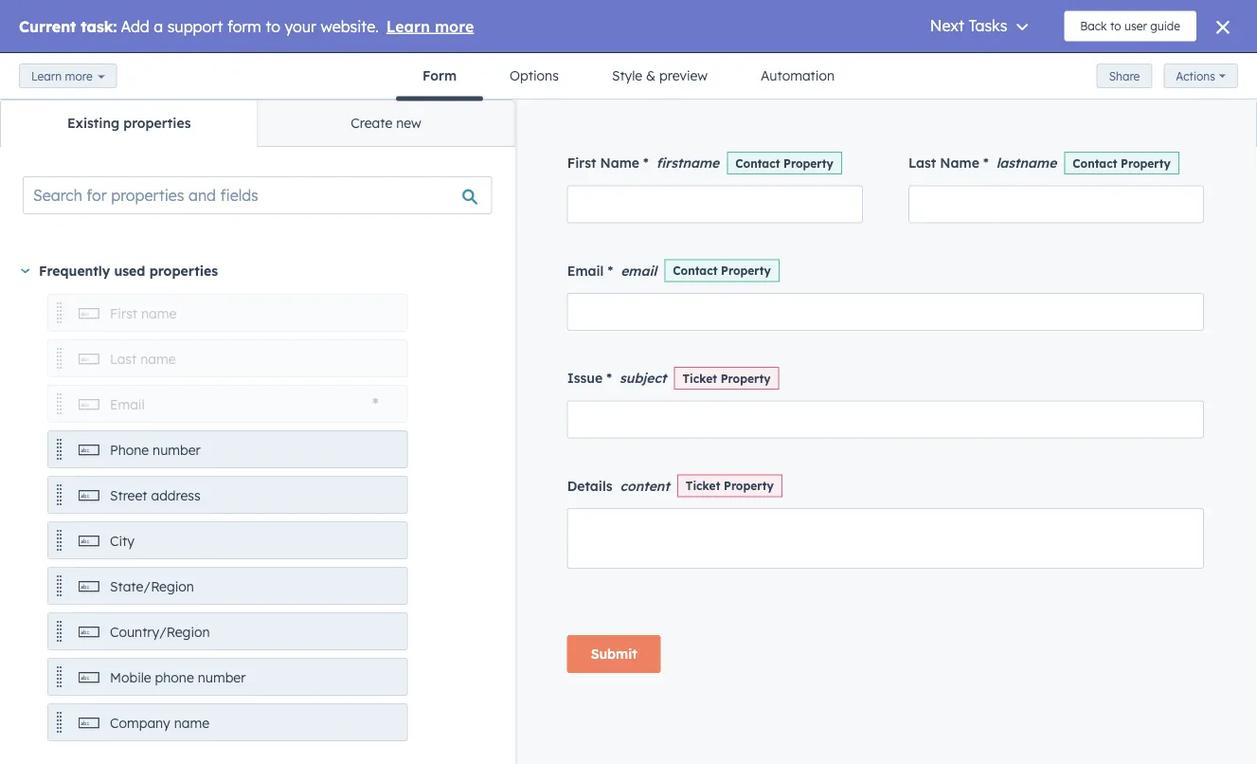 Task type: describe. For each thing, give the bounding box(es) containing it.
cancel link
[[19, 17, 85, 38]]

0 horizontal spatial form
[[423, 67, 457, 84]]

properties inside button
[[123, 115, 191, 131]]

create
[[351, 115, 393, 131]]

update
[[1151, 19, 1192, 34]]

preview
[[660, 67, 708, 84]]

share
[[1110, 69, 1141, 83]]

city
[[110, 533, 135, 549]]

street address
[[110, 487, 201, 504]]

cancel
[[40, 18, 85, 35]]

mobile
[[110, 669, 151, 686]]

mobile phone number
[[110, 669, 246, 686]]

used
[[114, 263, 145, 279]]

share button
[[1097, 64, 1153, 88]]

update form
[[1151, 19, 1223, 34]]

style
[[612, 67, 643, 84]]

automation button
[[735, 53, 862, 99]]

caret image
[[21, 269, 30, 273]]

name
[[174, 715, 210, 731]]

frequently used properties
[[39, 263, 218, 279]]

phone
[[110, 442, 149, 458]]

0 vertical spatial form
[[1195, 19, 1223, 34]]

state/region
[[110, 578, 194, 595]]

new
[[396, 115, 422, 131]]

navigation inside page section element
[[396, 53, 862, 101]]

existing properties
[[67, 115, 191, 131]]



Task type: vqa. For each thing, say whether or not it's contained in the screenshot.
Create new button at top
yes



Task type: locate. For each thing, give the bounding box(es) containing it.
frequently
[[39, 263, 110, 279]]

update form button
[[1135, 11, 1239, 42]]

number up address
[[153, 442, 201, 458]]

form up create new button
[[423, 67, 457, 84]]

form right update
[[1195, 19, 1223, 34]]

navigation containing existing properties
[[0, 100, 515, 147]]

frequently used properties button
[[21, 260, 492, 282]]

group
[[1098, 426, 1206, 472]]

properties
[[123, 115, 191, 131], [149, 263, 218, 279]]

style & preview
[[612, 67, 708, 84]]

&
[[647, 67, 656, 84]]

create new button
[[257, 100, 514, 146]]

style & preview button
[[586, 53, 735, 99]]

none field inside page section element
[[408, 14, 814, 39]]

company name
[[110, 715, 210, 731]]

1 vertical spatial form
[[423, 67, 457, 84]]

None field
[[408, 14, 814, 39]]

existing properties button
[[1, 100, 257, 146]]

navigation
[[396, 53, 862, 101], [0, 100, 515, 147]]

1 horizontal spatial form
[[1195, 19, 1223, 34]]

page section element
[[0, 0, 1258, 101]]

1 vertical spatial number
[[198, 669, 246, 686]]

country/region
[[110, 624, 210, 640]]

learn more
[[31, 69, 93, 83]]

navigation containing form
[[396, 53, 862, 101]]

phone
[[155, 669, 194, 686]]

address
[[151, 487, 201, 504]]

phone number
[[110, 442, 201, 458]]

form button
[[396, 53, 484, 101]]

0 vertical spatial properties
[[123, 115, 191, 131]]

actions
[[1177, 69, 1216, 83]]

learn more button
[[19, 64, 117, 88]]

automation
[[761, 67, 835, 84]]

number right the 'phone'
[[198, 669, 246, 686]]

actions button
[[1164, 64, 1239, 88]]

properties inside dropdown button
[[149, 263, 218, 279]]

more
[[65, 69, 93, 83]]

existing
[[67, 115, 120, 131]]

form
[[1195, 19, 1223, 34], [423, 67, 457, 84]]

learn
[[31, 69, 62, 83]]

options
[[510, 67, 559, 84]]

0 vertical spatial number
[[153, 442, 201, 458]]

number
[[153, 442, 201, 458], [198, 669, 246, 686]]

properties right used
[[149, 263, 218, 279]]

create new
[[351, 115, 422, 131]]

search properties search field
[[23, 176, 493, 214]]

1 vertical spatial properties
[[149, 263, 218, 279]]

properties right existing
[[123, 115, 191, 131]]

options button
[[484, 53, 586, 99]]

street
[[110, 487, 147, 504]]

company
[[110, 715, 170, 731]]



